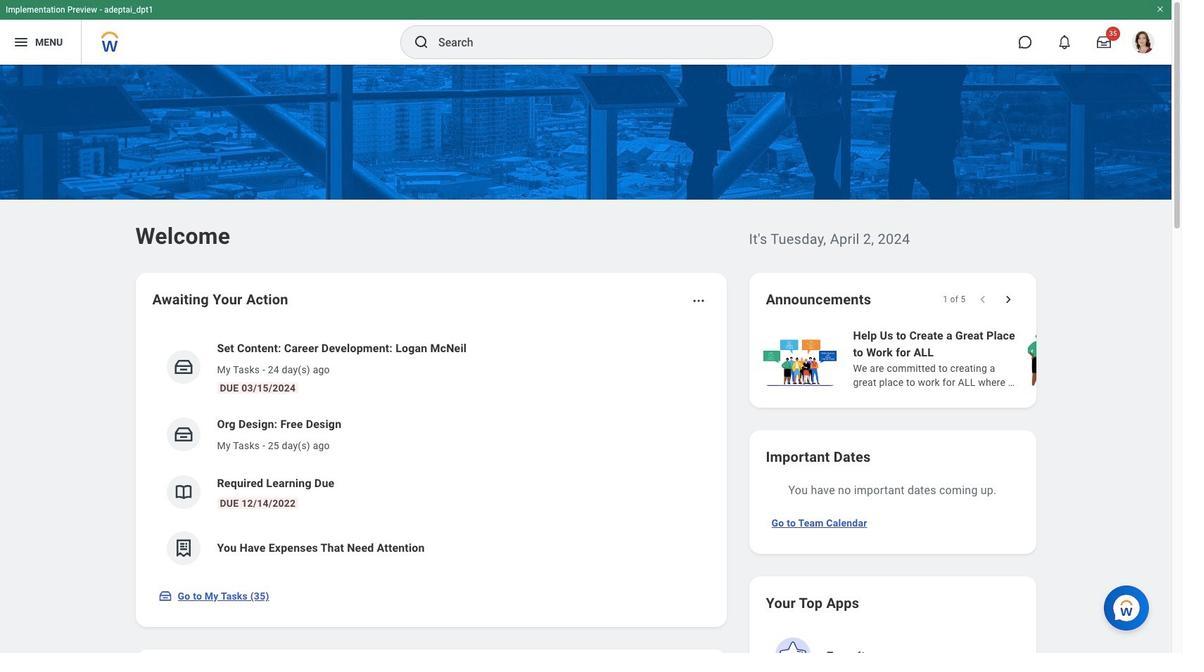 Task type: describe. For each thing, give the bounding box(es) containing it.
chevron left small image
[[976, 293, 990, 307]]

justify image
[[13, 34, 30, 51]]

profile logan mcneil image
[[1132, 31, 1155, 56]]

chevron right small image
[[1001, 293, 1015, 307]]

inbox large image
[[1097, 35, 1111, 49]]

related actions image
[[691, 294, 706, 308]]

book open image
[[173, 482, 194, 503]]

2 vertical spatial inbox image
[[158, 590, 172, 604]]

1 horizontal spatial list
[[760, 327, 1182, 391]]



Task type: vqa. For each thing, say whether or not it's contained in the screenshot.
MANAGER at left
no



Task type: locate. For each thing, give the bounding box(es) containing it.
0 horizontal spatial list
[[152, 329, 710, 577]]

Search Workday  search field
[[438, 27, 744, 58]]

status
[[943, 294, 966, 305]]

notifications large image
[[1058, 35, 1072, 49]]

main content
[[0, 65, 1182, 654]]

0 vertical spatial inbox image
[[173, 357, 194, 378]]

1 vertical spatial inbox image
[[173, 424, 194, 446]]

banner
[[0, 0, 1172, 65]]

search image
[[413, 34, 430, 51]]

close environment banner image
[[1156, 5, 1165, 13]]

inbox image
[[173, 357, 194, 378], [173, 424, 194, 446], [158, 590, 172, 604]]

dashboard expenses image
[[173, 538, 194, 560]]

list
[[760, 327, 1182, 391], [152, 329, 710, 577]]



